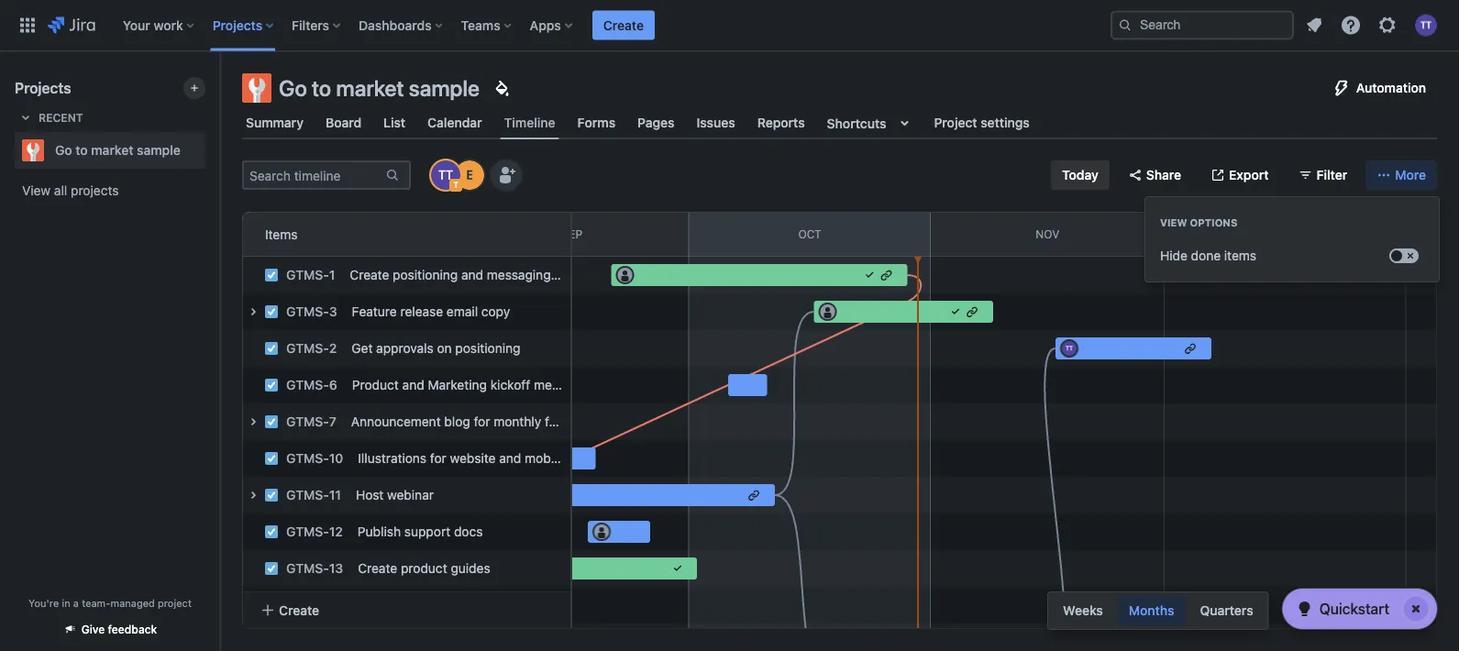 Task type: describe. For each thing, give the bounding box(es) containing it.
add people image
[[495, 164, 517, 186]]

create up 'feature'
[[350, 267, 389, 283]]

give feedback
[[81, 623, 157, 636]]

create project image
[[187, 81, 202, 95]]

show child issues image for gtms-7
[[242, 411, 264, 433]]

0 horizontal spatial sample
[[137, 143, 181, 158]]

gtms-2 link
[[286, 341, 337, 356]]

create product guides
[[358, 561, 491, 576]]

1 vertical spatial go to market sample
[[55, 143, 181, 158]]

projects
[[71, 183, 119, 198]]

row containing gtms-2
[[233, 326, 571, 367]]

items row group
[[242, 212, 571, 257]]

row containing gtms-6
[[233, 362, 582, 404]]

view for view all projects
[[22, 183, 51, 198]]

sidebar navigation image
[[200, 73, 240, 110]]

3
[[329, 304, 337, 319]]

add to starred image
[[200, 139, 222, 161]]

1 horizontal spatial go
[[279, 75, 307, 101]]

primary element
[[11, 0, 1111, 51]]

summary link
[[242, 106, 307, 139]]

12
[[329, 524, 343, 539]]

terry turtle image
[[431, 161, 461, 190]]

1 horizontal spatial go to market sample
[[279, 75, 480, 101]]

positioning inside row
[[455, 341, 521, 356]]

apps button
[[525, 11, 580, 40]]

view all projects
[[22, 183, 119, 198]]

gtms-6 link
[[286, 378, 337, 393]]

board
[[326, 115, 362, 130]]

website
[[450, 451, 496, 466]]

gtms-13
[[286, 561, 343, 576]]

gtms-3 link
[[286, 304, 337, 319]]

messaging
[[487, 267, 551, 283]]

project settings
[[934, 115, 1030, 130]]

email
[[447, 304, 478, 319]]

gtms-7
[[286, 414, 337, 429]]

recent
[[39, 111, 83, 124]]

all
[[54, 183, 67, 198]]

gtms-14 link
[[286, 598, 344, 613]]

hide done items
[[1161, 248, 1257, 263]]

row group inside timeline "grid"
[[233, 257, 644, 651]]

share
[[1147, 167, 1182, 183]]

gtms- for 13
[[286, 561, 329, 576]]

gtms-13 link
[[286, 561, 343, 576]]

cell for row containing gtms-11
[[242, 477, 571, 514]]

automation image
[[1331, 77, 1353, 99]]

gtms- for 2
[[286, 341, 329, 356]]

product
[[352, 378, 399, 393]]

give
[[81, 623, 105, 636]]

tab list containing timeline
[[231, 106, 1449, 139]]

nov
[[1036, 228, 1060, 241]]

sep
[[562, 228, 583, 241]]

your
[[123, 17, 150, 33]]

in
[[62, 597, 70, 609]]

Search field
[[1111, 11, 1295, 40]]

issues
[[697, 115, 736, 130]]

forms link
[[574, 106, 619, 139]]

task image for gtms-7
[[264, 415, 279, 429]]

issues link
[[693, 106, 739, 139]]

cell for row containing gtms-3
[[242, 294, 571, 330]]

gtms- for 14
[[286, 598, 329, 613]]

your work button
[[117, 11, 202, 40]]

task image for gtms-10
[[264, 451, 279, 466]]

monthly
[[494, 414, 542, 429]]

2
[[329, 341, 337, 356]]

dashboards
[[359, 17, 432, 33]]

gtms-1
[[286, 267, 335, 283]]

create inside row
[[358, 561, 397, 576]]

3 column header from the left
[[1407, 213, 1460, 256]]

get approvals on positioning
[[352, 341, 521, 356]]

gtms- for 7
[[286, 414, 329, 429]]

gtms-7 link
[[286, 414, 337, 429]]

product
[[401, 561, 447, 576]]

teams
[[461, 17, 501, 33]]

blog
[[444, 414, 470, 429]]

feature release email copy
[[352, 304, 510, 319]]

meeting
[[534, 378, 582, 393]]

settings image
[[1377, 14, 1399, 36]]

1 horizontal spatial for
[[474, 414, 490, 429]]

show child issues image for gtms-11
[[242, 484, 264, 506]]

your profile and settings image
[[1416, 14, 1438, 36]]

project settings link
[[931, 106, 1034, 139]]

give feedback button
[[52, 615, 168, 645]]

pages
[[638, 115, 675, 130]]

get
[[352, 341, 373, 356]]

gtms-14 row
[[233, 583, 571, 624]]

oct
[[799, 228, 822, 241]]

eloisefrancis23 image
[[455, 161, 484, 190]]

row containing gtms-7
[[233, 399, 639, 440]]

0 vertical spatial positioning
[[393, 267, 458, 283]]

0 horizontal spatial market
[[91, 143, 133, 158]]

pages link
[[634, 106, 679, 139]]

options
[[1190, 217, 1238, 229]]

shortcuts
[[827, 115, 887, 131]]

announcement
[[351, 414, 441, 429]]

4 cell from the top
[[242, 624, 571, 651]]

more
[[1396, 167, 1427, 183]]

14
[[329, 598, 344, 613]]

gtms-1 link
[[286, 267, 335, 283]]

board link
[[322, 106, 365, 139]]

quickstart button
[[1283, 589, 1438, 629]]

reports link
[[754, 106, 809, 139]]

kickoff
[[491, 378, 531, 393]]

project
[[158, 597, 192, 609]]

automation button
[[1320, 73, 1438, 103]]

11
[[329, 488, 341, 503]]

dashboards button
[[353, 11, 450, 40]]

row containing gtms-10
[[233, 436, 590, 477]]

0 horizontal spatial and
[[402, 378, 425, 393]]

more button
[[1366, 161, 1438, 190]]

team-
[[82, 597, 111, 609]]

host webinar
[[356, 488, 434, 503]]

feature
[[352, 304, 397, 319]]

host
[[356, 488, 384, 503]]

collapse recent projects image
[[15, 106, 37, 128]]

0 horizontal spatial projects
[[15, 79, 71, 97]]

go inside 'go to market sample' link
[[55, 143, 72, 158]]



Task type: vqa. For each thing, say whether or not it's contained in the screenshot.
monthly
yes



Task type: locate. For each thing, give the bounding box(es) containing it.
gtms- for 3
[[286, 304, 329, 319]]

gtms-11 link
[[286, 488, 341, 503]]

export button
[[1200, 161, 1280, 190]]

2 vertical spatial for
[[430, 451, 447, 466]]

banner containing your work
[[0, 0, 1460, 51]]

show child issues image left gtms-3 link
[[242, 301, 264, 323]]

view options group
[[1146, 197, 1440, 282]]

to up board
[[312, 75, 331, 101]]

5 row from the top
[[233, 436, 590, 477]]

0 vertical spatial go to market sample
[[279, 75, 480, 101]]

publish
[[358, 524, 401, 539]]

task image left gtms-7 link
[[264, 415, 279, 429]]

go up summary
[[279, 75, 307, 101]]

check image
[[1294, 598, 1316, 620]]

row
[[233, 289, 571, 330], [233, 326, 571, 367], [233, 362, 582, 404], [233, 399, 639, 440], [233, 436, 590, 477], [233, 473, 571, 514], [233, 509, 571, 551], [233, 546, 571, 587]]

row group
[[233, 257, 644, 651]]

cell down the 'product'
[[242, 624, 571, 651]]

quarters
[[1201, 603, 1254, 618]]

sample left add to starred image
[[137, 143, 181, 158]]

1 vertical spatial positioning
[[455, 341, 521, 356]]

to down the recent
[[76, 143, 88, 158]]

task image for gtms-14
[[264, 598, 279, 613]]

7 row from the top
[[233, 509, 571, 551]]

5 gtms- from the top
[[286, 414, 329, 429]]

task image left gtms-12 "link"
[[264, 525, 279, 539]]

0 vertical spatial show child issues image
[[242, 301, 264, 323]]

0 vertical spatial view
[[22, 183, 51, 198]]

feature inside row
[[545, 414, 587, 429]]

task image for gtms-13
[[264, 562, 279, 576]]

mobile
[[525, 451, 564, 466]]

gtms-12
[[286, 524, 343, 539]]

banner
[[0, 0, 1460, 51]]

create down the publish
[[358, 561, 397, 576]]

a
[[73, 597, 79, 609]]

3 task image from the top
[[264, 488, 279, 503]]

6 gtms- from the top
[[286, 451, 329, 466]]

8 gtms- from the top
[[286, 524, 329, 539]]

go to market sample
[[279, 75, 480, 101], [55, 143, 181, 158]]

gtms-11
[[286, 488, 341, 503]]

feedback
[[108, 623, 157, 636]]

and left mobile
[[499, 451, 521, 466]]

project
[[934, 115, 978, 130]]

2 horizontal spatial for
[[555, 267, 571, 283]]

task image for gtms-3
[[264, 305, 279, 319]]

settings
[[981, 115, 1030, 130]]

gtms-10
[[286, 451, 343, 466]]

row containing gtms-11
[[233, 473, 571, 514]]

1 task image from the top
[[264, 305, 279, 319]]

create button right the apps popup button
[[593, 11, 655, 40]]

summary
[[246, 115, 304, 130]]

gtms- up 'gtms-7'
[[286, 378, 329, 393]]

show child issues image
[[242, 301, 264, 323], [242, 411, 264, 433], [242, 484, 264, 506]]

view inside group
[[1161, 217, 1188, 229]]

you're
[[29, 597, 59, 609]]

gtms- down gtms-11
[[286, 524, 329, 539]]

2 cell from the top
[[242, 404, 639, 440]]

task image for gtms-1
[[264, 268, 279, 283]]

row up approvals
[[233, 289, 571, 330]]

go to market sample up list
[[279, 75, 480, 101]]

go to market sample link
[[15, 132, 198, 169]]

column header down more
[[1407, 213, 1460, 256]]

4 task image from the top
[[264, 451, 279, 466]]

0 vertical spatial and
[[462, 267, 484, 283]]

0 vertical spatial go
[[279, 75, 307, 101]]

3 show child issues image from the top
[[242, 484, 264, 506]]

share button
[[1117, 161, 1193, 190]]

2 row from the top
[[233, 326, 571, 367]]

reports
[[758, 115, 805, 130]]

gtms- down gtms-13
[[286, 598, 329, 613]]

task image
[[264, 268, 279, 283], [264, 341, 279, 356], [264, 378, 279, 393], [264, 451, 279, 466], [264, 598, 279, 613]]

1 cell from the top
[[242, 294, 571, 330]]

2 task image from the top
[[264, 341, 279, 356]]

projects inside popup button
[[213, 17, 263, 33]]

2 vertical spatial show child issues image
[[242, 484, 264, 506]]

sample
[[409, 75, 480, 101], [137, 143, 181, 158]]

sample up calendar
[[409, 75, 480, 101]]

projects up collapse recent projects icon
[[15, 79, 71, 97]]

1 vertical spatial go
[[55, 143, 72, 158]]

create button down the 'product'
[[250, 594, 564, 627]]

task image for gtms-11
[[264, 488, 279, 503]]

gtms- down gtms-3 link
[[286, 341, 329, 356]]

0 horizontal spatial go to market sample
[[55, 143, 181, 158]]

2 gtms- from the top
[[286, 304, 329, 319]]

appswitcher icon image
[[17, 14, 39, 36]]

items
[[265, 227, 298, 242]]

1 vertical spatial projects
[[15, 79, 71, 97]]

1 vertical spatial view
[[1161, 217, 1188, 229]]

5 task image from the top
[[264, 598, 279, 613]]

row down illustrations at the bottom left of page
[[233, 473, 571, 514]]

task image for gtms-12
[[264, 525, 279, 539]]

1 horizontal spatial to
[[312, 75, 331, 101]]

row down marketing
[[233, 399, 639, 440]]

create positioning and messaging for new feature
[[350, 267, 644, 283]]

task image left gtms-1 link
[[264, 268, 279, 283]]

column header
[[214, 213, 455, 256], [1165, 213, 1407, 256], [1407, 213, 1460, 256]]

quarters button
[[1190, 596, 1265, 626]]

positioning up release
[[393, 267, 458, 283]]

0 horizontal spatial create button
[[250, 594, 564, 627]]

work
[[154, 17, 183, 33]]

1 task image from the top
[[264, 268, 279, 283]]

view for view options
[[1161, 217, 1188, 229]]

2 task image from the top
[[264, 415, 279, 429]]

3 cell from the top
[[242, 477, 571, 514]]

1 vertical spatial and
[[402, 378, 425, 393]]

create
[[604, 17, 644, 33], [350, 267, 389, 283], [358, 561, 397, 576], [279, 603, 319, 618]]

filters button
[[286, 11, 348, 40]]

column header down export
[[1165, 213, 1407, 256]]

illustrations
[[358, 451, 427, 466]]

1 column header from the left
[[214, 213, 455, 256]]

for right blog
[[474, 414, 490, 429]]

2 column header from the left
[[1165, 213, 1407, 256]]

go to market sample up view all projects link
[[55, 143, 181, 158]]

6 row from the top
[[233, 473, 571, 514]]

create left 14
[[279, 603, 319, 618]]

hide
[[1161, 248, 1188, 263]]

1 vertical spatial create button
[[250, 594, 564, 627]]

list link
[[380, 106, 409, 139]]

you're in a team-managed project
[[29, 597, 192, 609]]

row containing gtms-3
[[233, 289, 571, 330]]

1 vertical spatial market
[[91, 143, 133, 158]]

show child issues image for gtms-3
[[242, 301, 264, 323]]

gtms- down gtms-6 link
[[286, 414, 329, 429]]

2 show child issues image from the top
[[242, 411, 264, 433]]

show child issues image left gtms-7 link
[[242, 411, 264, 433]]

gtms- up gtms-12 "link"
[[286, 488, 329, 503]]

task image for gtms-6
[[264, 378, 279, 393]]

task image inside gtms-14 row
[[264, 598, 279, 613]]

4 row from the top
[[233, 399, 639, 440]]

row down host webinar at the left bottom
[[233, 509, 571, 551]]

timeline grid
[[214, 212, 1460, 651]]

cell for row containing gtms-7
[[242, 404, 639, 440]]

dismiss quickstart image
[[1402, 595, 1431, 624]]

timeline
[[504, 115, 556, 130]]

market up view all projects link
[[91, 143, 133, 158]]

0 horizontal spatial feature
[[545, 414, 587, 429]]

3 task image from the top
[[264, 378, 279, 393]]

feature right "new"
[[602, 267, 644, 283]]

1 horizontal spatial projects
[[213, 17, 263, 33]]

view left the all at top
[[22, 183, 51, 198]]

7 gtms- from the top
[[286, 488, 329, 503]]

0 vertical spatial feature
[[602, 267, 644, 283]]

jira image
[[48, 14, 95, 36], [48, 14, 95, 36]]

row group containing gtms-1
[[233, 257, 644, 651]]

row containing gtms-13
[[233, 546, 571, 587]]

row down announcement
[[233, 436, 590, 477]]

4 gtms- from the top
[[286, 378, 329, 393]]

1 gtms- from the top
[[286, 267, 329, 283]]

1 horizontal spatial market
[[336, 75, 404, 101]]

apps
[[530, 17, 561, 33]]

0 horizontal spatial go
[[55, 143, 72, 158]]

create inside primary element
[[604, 17, 644, 33]]

new
[[574, 267, 599, 283]]

teams button
[[456, 11, 519, 40]]

and
[[462, 267, 484, 283], [402, 378, 425, 393], [499, 451, 521, 466]]

column header up '1'
[[214, 213, 455, 256]]

show child issues image left the 'gtms-11' link
[[242, 484, 264, 506]]

1 vertical spatial for
[[474, 414, 490, 429]]

done
[[1192, 248, 1221, 263]]

0 vertical spatial market
[[336, 75, 404, 101]]

market
[[336, 75, 404, 101], [91, 143, 133, 158]]

go
[[279, 75, 307, 101], [55, 143, 72, 158]]

Search timeline text field
[[244, 162, 384, 188]]

gtms-10 link
[[286, 451, 343, 466]]

0 vertical spatial projects
[[213, 17, 263, 33]]

1 horizontal spatial create button
[[593, 11, 655, 40]]

0 horizontal spatial to
[[76, 143, 88, 158]]

4 task image from the top
[[264, 525, 279, 539]]

set background color image
[[491, 77, 513, 99]]

0 vertical spatial for
[[555, 267, 571, 283]]

row down approvals
[[233, 362, 582, 404]]

announcement blog for monthly feature updates
[[351, 414, 639, 429]]

and down approvals
[[402, 378, 425, 393]]

market up list
[[336, 75, 404, 101]]

gtms- inside row
[[286, 598, 329, 613]]

help image
[[1340, 14, 1362, 36]]

gtms-14
[[286, 598, 344, 613]]

go down the recent
[[55, 143, 72, 158]]

cell containing gtms-11
[[242, 477, 571, 514]]

support
[[404, 524, 451, 539]]

task image left gtms-14 link
[[264, 598, 279, 613]]

3 gtms- from the top
[[286, 341, 329, 356]]

tab list
[[231, 106, 1449, 139]]

illustrations for website and mobile app
[[358, 451, 590, 466]]

7
[[329, 414, 337, 429]]

feature down meeting at bottom
[[545, 414, 587, 429]]

1 show child issues image from the top
[[242, 301, 264, 323]]

cell containing gtms-7
[[242, 404, 639, 440]]

view up hide
[[1161, 217, 1188, 229]]

marketing
[[428, 378, 487, 393]]

gtms-3
[[286, 304, 337, 319]]

filters
[[292, 17, 329, 33]]

gtms- for 6
[[286, 378, 329, 393]]

1 vertical spatial feature
[[545, 414, 587, 429]]

for left website
[[430, 451, 447, 466]]

gtms- down gtms-1 link
[[286, 304, 329, 319]]

task image left gtms-3 link
[[264, 305, 279, 319]]

row down publish support docs
[[233, 546, 571, 587]]

1 vertical spatial show child issues image
[[242, 411, 264, 433]]

for left "new"
[[555, 267, 571, 283]]

weeks
[[1063, 603, 1104, 618]]

create button inside primary element
[[593, 11, 655, 40]]

gtms- up gtms-3
[[286, 267, 329, 283]]

weeks button
[[1052, 596, 1115, 626]]

task image left gtms-2 in the left of the page
[[264, 341, 279, 356]]

managed
[[111, 597, 155, 609]]

docs
[[454, 524, 483, 539]]

0 horizontal spatial for
[[430, 451, 447, 466]]

items
[[1225, 248, 1257, 263]]

quickstart
[[1320, 601, 1390, 618]]

10
[[329, 451, 343, 466]]

view all projects link
[[15, 174, 206, 207]]

months button
[[1118, 596, 1186, 626]]

and up email
[[462, 267, 484, 283]]

3 row from the top
[[233, 362, 582, 404]]

9 gtms- from the top
[[286, 561, 329, 576]]

calendar
[[428, 115, 482, 130]]

your work
[[123, 17, 183, 33]]

task image
[[264, 305, 279, 319], [264, 415, 279, 429], [264, 488, 279, 503], [264, 525, 279, 539], [264, 562, 279, 576]]

cell up publish support docs
[[242, 477, 571, 514]]

8 row from the top
[[233, 546, 571, 587]]

row down release
[[233, 326, 571, 367]]

forms
[[578, 115, 616, 130]]

cell
[[242, 294, 571, 330], [242, 404, 639, 440], [242, 477, 571, 514], [242, 624, 571, 651]]

1 row from the top
[[233, 289, 571, 330]]

task image left gtms-10
[[264, 451, 279, 466]]

projects up sidebar navigation 'image'
[[213, 17, 263, 33]]

0 horizontal spatial view
[[22, 183, 51, 198]]

search image
[[1118, 18, 1133, 33]]

10 gtms- from the top
[[286, 598, 329, 613]]

1 horizontal spatial feature
[[602, 267, 644, 283]]

months
[[1129, 603, 1175, 618]]

0 vertical spatial to
[[312, 75, 331, 101]]

1 horizontal spatial and
[[462, 267, 484, 283]]

1 horizontal spatial sample
[[409, 75, 480, 101]]

gtms- for 1
[[286, 267, 329, 283]]

2 vertical spatial and
[[499, 451, 521, 466]]

gtms- down gtms-12 "link"
[[286, 561, 329, 576]]

notifications image
[[1304, 14, 1326, 36]]

task image left gtms-6 link
[[264, 378, 279, 393]]

filter button
[[1288, 161, 1359, 190]]

1 horizontal spatial view
[[1161, 217, 1188, 229]]

row containing gtms-12
[[233, 509, 571, 551]]

1 vertical spatial sample
[[137, 143, 181, 158]]

positioning down copy
[[455, 341, 521, 356]]

0 vertical spatial create button
[[593, 11, 655, 40]]

task image for gtms-2
[[264, 341, 279, 356]]

cell down marketing
[[242, 404, 639, 440]]

1 vertical spatial to
[[76, 143, 88, 158]]

2 horizontal spatial and
[[499, 451, 521, 466]]

cell up approvals
[[242, 294, 571, 330]]

cell containing gtms-3
[[242, 294, 571, 330]]

release
[[400, 304, 443, 319]]

gtms- down gtms-7 link
[[286, 451, 329, 466]]

gtms- for 10
[[286, 451, 329, 466]]

gtms- for 11
[[286, 488, 329, 503]]

5 task image from the top
[[264, 562, 279, 576]]

export
[[1230, 167, 1269, 183]]

0 vertical spatial sample
[[409, 75, 480, 101]]

shortcuts button
[[824, 106, 920, 139]]

gtms- for 12
[[286, 524, 329, 539]]

task image left the 'gtms-11' link
[[264, 488, 279, 503]]

6
[[329, 378, 337, 393]]

task image left gtms-13 link
[[264, 562, 279, 576]]

create right the apps popup button
[[604, 17, 644, 33]]

create button
[[593, 11, 655, 40], [250, 594, 564, 627]]



